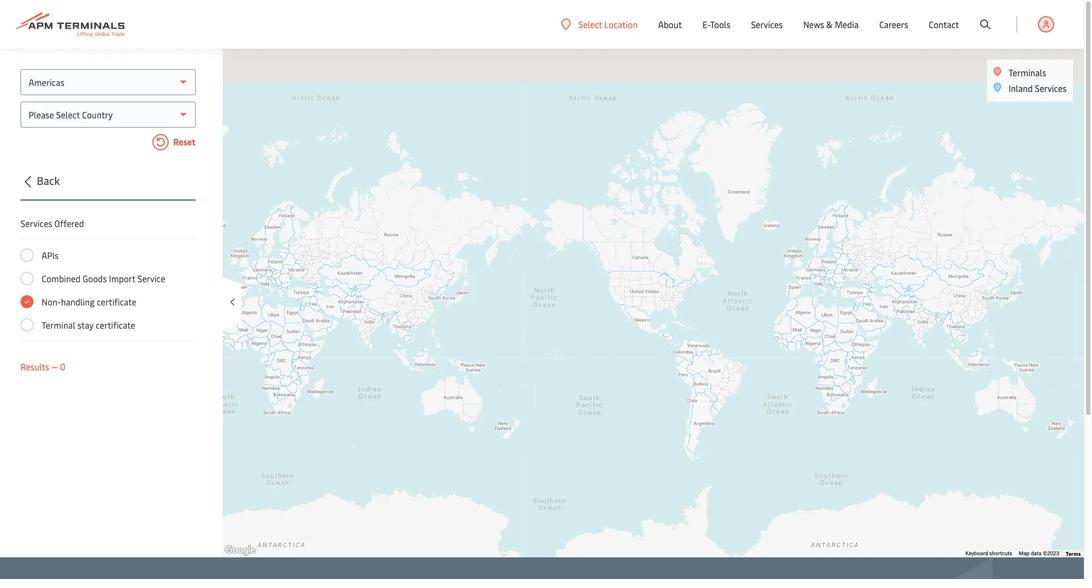 Task type: locate. For each thing, give the bounding box(es) containing it.
1 vertical spatial certificate
[[96, 319, 135, 331]]

2 horizontal spatial services
[[1035, 82, 1067, 94]]

reset button
[[21, 134, 196, 153]]

—
[[51, 361, 58, 373]]

terminal stay certificate
[[42, 319, 135, 331]]

services for services
[[751, 18, 783, 30]]

media
[[835, 18, 859, 30]]

certificate down 'import'
[[97, 296, 136, 308]]

inland
[[1009, 82, 1033, 94]]

map
[[1019, 551, 1030, 557]]

goods
[[83, 273, 107, 284]]

©2023
[[1043, 551, 1060, 557]]

back
[[37, 173, 60, 188]]

select location button
[[561, 18, 638, 30]]

services left the offered
[[21, 217, 52, 229]]

0 vertical spatial certificate
[[97, 296, 136, 308]]

apis
[[42, 249, 59, 261]]

reset
[[171, 136, 196, 148]]

0 horizontal spatial services
[[21, 217, 52, 229]]

services offered
[[21, 217, 84, 229]]

news & media
[[804, 18, 859, 30]]

services button
[[751, 0, 783, 49]]

Non-handling certificate radio
[[21, 295, 34, 308]]

inland services
[[1009, 82, 1067, 94]]

map region
[[108, 0, 1092, 579]]

1 vertical spatial services
[[1035, 82, 1067, 94]]

services
[[751, 18, 783, 30], [1035, 82, 1067, 94], [21, 217, 52, 229]]

1 horizontal spatial services
[[751, 18, 783, 30]]

terminals
[[1009, 67, 1047, 78]]

location
[[604, 18, 638, 30]]

services down terminals
[[1035, 82, 1067, 94]]

0
[[60, 361, 65, 373]]

certificate
[[97, 296, 136, 308], [96, 319, 135, 331]]

services right tools
[[751, 18, 783, 30]]

0 vertical spatial services
[[751, 18, 783, 30]]

careers
[[880, 18, 909, 30]]

certificate right stay
[[96, 319, 135, 331]]

about button
[[658, 0, 682, 49]]

e-
[[703, 18, 710, 30]]

2 vertical spatial services
[[21, 217, 52, 229]]

data
[[1031, 551, 1042, 557]]

e-tools
[[703, 18, 731, 30]]

combined
[[42, 273, 81, 284]]

offered
[[54, 217, 84, 229]]

APIs radio
[[21, 249, 34, 262]]

stay
[[77, 319, 94, 331]]

certificate for terminal stay certificate
[[96, 319, 135, 331]]

e-tools button
[[703, 0, 731, 49]]

select location
[[579, 18, 638, 30]]



Task type: vqa. For each thing, say whether or not it's contained in the screenshot.
apis
yes



Task type: describe. For each thing, give the bounding box(es) containing it.
service
[[138, 273, 165, 284]]

non-handling certificate
[[42, 296, 136, 308]]

select
[[579, 18, 602, 30]]

keyboard
[[966, 551, 988, 557]]

combined goods import service
[[42, 273, 165, 284]]

keyboard shortcuts button
[[966, 550, 1013, 558]]

services for services offered
[[21, 217, 52, 229]]

contact button
[[929, 0, 959, 49]]

shortcuts
[[990, 551, 1013, 557]]

careers button
[[880, 0, 909, 49]]

about
[[658, 18, 682, 30]]

Combined Goods Import Service radio
[[21, 272, 34, 285]]

import
[[109, 273, 135, 284]]

keyboard shortcuts
[[966, 551, 1013, 557]]

tools
[[710, 18, 731, 30]]

google image
[[222, 544, 258, 558]]

back button
[[17, 173, 196, 201]]

news
[[804, 18, 825, 30]]

news & media button
[[804, 0, 859, 49]]

&
[[827, 18, 833, 30]]

handling
[[61, 296, 95, 308]]

terms link
[[1066, 550, 1081, 558]]

map data ©2023
[[1019, 551, 1060, 557]]

Terminal stay certificate radio
[[21, 319, 34, 332]]

contact
[[929, 18, 959, 30]]

certificate for non-handling certificate
[[97, 296, 136, 308]]

terminal
[[42, 319, 75, 331]]

results
[[21, 361, 49, 373]]

results — 0
[[21, 361, 65, 373]]

terms
[[1066, 550, 1081, 558]]

non-
[[42, 296, 61, 308]]



